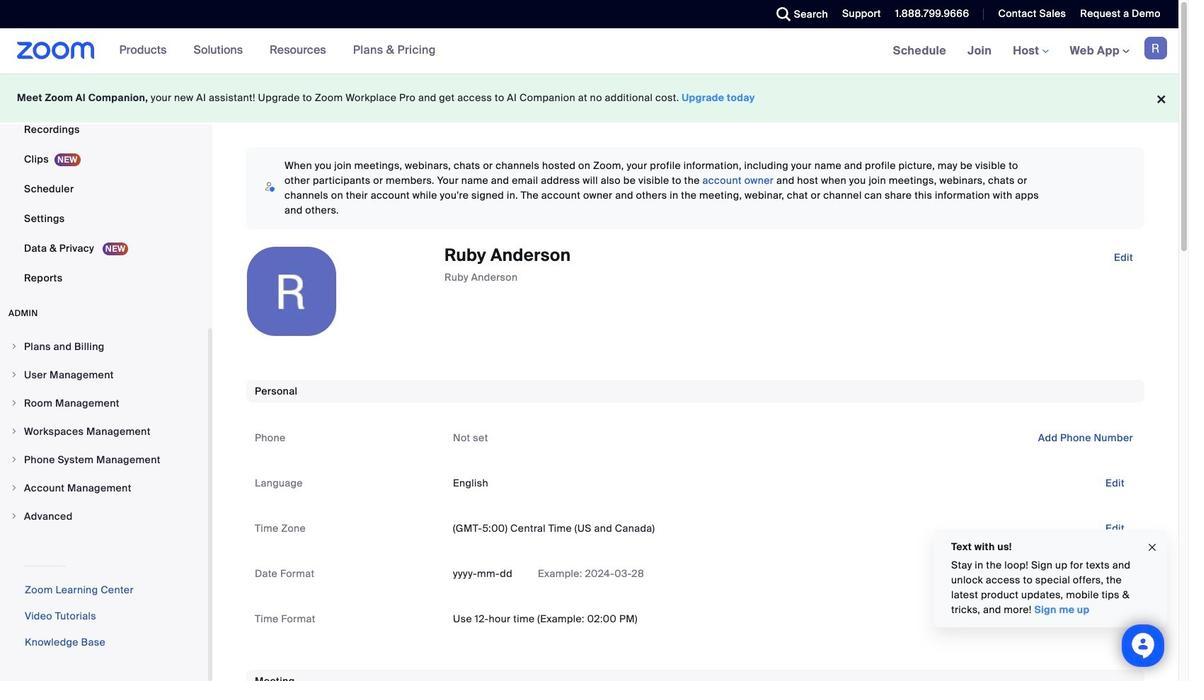 Task type: describe. For each thing, give the bounding box(es) containing it.
4 menu item from the top
[[0, 418, 208, 445]]

personal menu menu
[[0, 0, 208, 294]]

zoom logo image
[[17, 42, 95, 59]]

product information navigation
[[109, 28, 447, 74]]

1 right image from the top
[[10, 343, 18, 351]]

user photo image
[[247, 247, 336, 336]]

2 right image from the top
[[10, 371, 18, 379]]

3 menu item from the top
[[0, 390, 208, 417]]

close image
[[1147, 540, 1158, 556]]

4 right image from the top
[[10, 484, 18, 493]]

5 right image from the top
[[10, 512, 18, 521]]

3 right image from the top
[[10, 428, 18, 436]]

1 right image from the top
[[10, 399, 18, 408]]



Task type: locate. For each thing, give the bounding box(es) containing it.
5 menu item from the top
[[0, 447, 208, 474]]

banner
[[0, 28, 1178, 74]]

admin menu menu
[[0, 333, 208, 532]]

footer
[[0, 74, 1178, 122]]

1 menu item from the top
[[0, 333, 208, 360]]

edit user photo image
[[280, 285, 303, 298]]

7 menu item from the top
[[0, 503, 208, 530]]

right image
[[10, 343, 18, 351], [10, 371, 18, 379], [10, 428, 18, 436], [10, 484, 18, 493], [10, 512, 18, 521]]

right image
[[10, 399, 18, 408], [10, 456, 18, 464]]

0 vertical spatial right image
[[10, 399, 18, 408]]

meetings navigation
[[882, 28, 1178, 74]]

2 right image from the top
[[10, 456, 18, 464]]

menu item
[[0, 333, 208, 360], [0, 362, 208, 389], [0, 390, 208, 417], [0, 418, 208, 445], [0, 447, 208, 474], [0, 475, 208, 502], [0, 503, 208, 530]]

1 vertical spatial right image
[[10, 456, 18, 464]]

profile picture image
[[1145, 37, 1167, 59]]

2 menu item from the top
[[0, 362, 208, 389]]

6 menu item from the top
[[0, 475, 208, 502]]



Task type: vqa. For each thing, say whether or not it's contained in the screenshot.
the rightmost end
no



